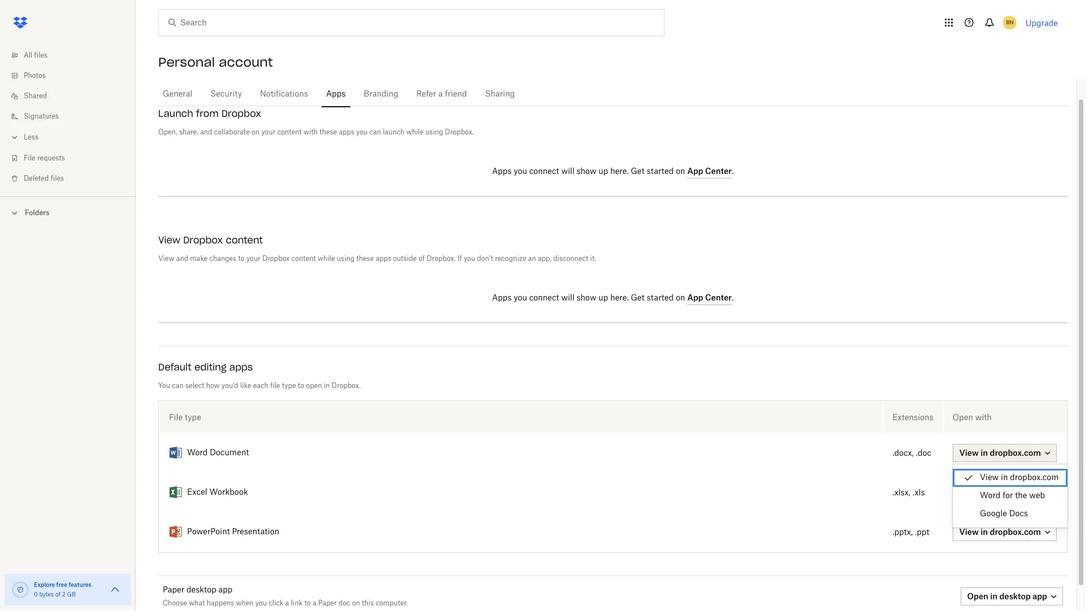 Task type: locate. For each thing, give the bounding box(es) containing it.
. for launch from dropbox
[[732, 168, 734, 176]]

0 vertical spatial apps you connect will show up here. get started on app center .
[[492, 166, 734, 176]]

app
[[219, 587, 233, 595]]

to left the open at the left
[[298, 383, 304, 390]]

app center link
[[688, 166, 732, 179], [688, 293, 732, 305]]

2 vertical spatial apps
[[492, 295, 512, 303]]

happens
[[207, 601, 234, 607]]

1 vertical spatial apps you connect will show up here. get started on app center .
[[492, 293, 734, 303]]

doc
[[339, 601, 350, 607]]

2 up from the top
[[599, 295, 609, 303]]

1 vertical spatial app
[[688, 293, 704, 303]]

signatures
[[24, 113, 59, 120]]

1 app from the top
[[688, 166, 704, 176]]

2 app from the top
[[688, 293, 704, 303]]

show for view dropbox content
[[577, 295, 597, 303]]

1 vertical spatial can
[[172, 383, 184, 390]]

0 horizontal spatial apps
[[229, 362, 253, 373]]

to
[[238, 256, 245, 262], [298, 383, 304, 390], [305, 601, 311, 607]]

1 apps you connect will show up here. get started on app center . from the top
[[492, 166, 734, 176]]

center for dropbox
[[706, 166, 732, 176]]

file
[[270, 383, 280, 390]]

open
[[306, 383, 322, 390]]

up
[[599, 168, 609, 176], [599, 295, 609, 303]]

2 vertical spatial in
[[1002, 474, 1009, 482]]

these down apps tab
[[320, 129, 337, 136]]

0 horizontal spatial can
[[172, 383, 184, 390]]

dropbox.com up view in dropbox.com radio item
[[990, 448, 1042, 458]]

google
[[981, 511, 1008, 519]]

0 vertical spatial word
[[187, 450, 208, 457]]

1 horizontal spatial your
[[261, 129, 276, 136]]

0 vertical spatial to
[[238, 256, 245, 262]]

and right 'share,'
[[200, 129, 212, 136]]

in up view in dropbox.com radio item
[[981, 448, 989, 458]]

list containing all files
[[0, 38, 136, 197]]

1 vertical spatial with
[[976, 413, 992, 422]]

a right link
[[313, 601, 317, 607]]

1 vertical spatial started
[[647, 295, 674, 303]]

with down notifications
[[304, 129, 318, 136]]

0 horizontal spatial of
[[55, 593, 61, 598]]

get for content
[[631, 295, 645, 303]]

can left launch
[[370, 129, 381, 136]]

2 app center link from the top
[[688, 293, 732, 305]]

2 show from the top
[[577, 295, 597, 303]]

1 horizontal spatial type
[[282, 383, 296, 390]]

tab list
[[158, 79, 1068, 108]]

paper
[[163, 587, 184, 595], [318, 601, 337, 607]]

0 vertical spatial files
[[34, 52, 48, 59]]

2 here. from the top
[[611, 295, 629, 303]]

1 vertical spatial .
[[732, 295, 734, 303]]

2 horizontal spatial a
[[439, 90, 443, 98]]

files right all
[[34, 52, 48, 59]]

app center link for launch from dropbox
[[688, 166, 732, 179]]

1 vertical spatial get
[[631, 295, 645, 303]]

0 vertical spatial your
[[261, 129, 276, 136]]

connect
[[530, 168, 560, 176], [530, 295, 560, 303]]

0 vertical spatial in
[[324, 383, 330, 390]]

0 vertical spatial with
[[304, 129, 318, 136]]

of right outside
[[419, 256, 425, 262]]

file for file requests
[[24, 155, 35, 162]]

1 vertical spatial template stateless image
[[169, 526, 183, 539]]

get for dropbox
[[631, 168, 645, 176]]

2 template stateless image from the top
[[169, 526, 183, 539]]

word document
[[187, 450, 249, 457]]

word left for
[[981, 493, 1001, 500]]

2 get from the top
[[631, 295, 645, 303]]

0 horizontal spatial files
[[34, 52, 48, 59]]

file down less
[[24, 155, 35, 162]]

dropbox image
[[9, 11, 32, 34]]

it.
[[591, 256, 597, 262]]

1 center from the top
[[706, 166, 732, 176]]

1 vertical spatial center
[[706, 293, 732, 303]]

0 vertical spatial .
[[732, 168, 734, 176]]

1 vertical spatial paper
[[318, 601, 337, 607]]

less
[[24, 134, 38, 141]]

0 vertical spatial file
[[24, 155, 35, 162]]

1 started from the top
[[647, 168, 674, 176]]

deleted files
[[24, 175, 64, 182]]

1 vertical spatial files
[[51, 175, 64, 182]]

this
[[362, 601, 374, 607]]

view in dropbox.com radio item
[[953, 469, 1068, 487]]

refer a friend
[[417, 90, 467, 98]]

0 horizontal spatial word
[[187, 450, 208, 457]]

2 connect from the top
[[530, 295, 560, 303]]

0 vertical spatial using
[[426, 129, 443, 136]]

2 horizontal spatial in
[[1002, 474, 1009, 482]]

dropbox. down friend
[[445, 129, 474, 136]]

.pptx, .ppt
[[893, 529, 930, 537]]

file down you
[[169, 413, 183, 422]]

you
[[158, 383, 170, 390]]

.pptx,
[[893, 529, 913, 537]]

using
[[426, 129, 443, 136], [337, 256, 355, 262]]

you
[[356, 129, 368, 136], [514, 168, 527, 176], [464, 256, 476, 262], [514, 295, 527, 303], [256, 601, 267, 607]]

1 vertical spatial apps
[[376, 256, 391, 262]]

2 vertical spatial to
[[305, 601, 311, 607]]

1 vertical spatial your
[[247, 256, 261, 262]]

word for word for the web
[[981, 493, 1001, 500]]

1 app center link from the top
[[688, 166, 732, 179]]

of left 2
[[55, 593, 61, 598]]

your for content
[[247, 256, 261, 262]]

apps left outside
[[376, 256, 391, 262]]

apps
[[326, 90, 346, 98], [492, 168, 512, 176], [492, 295, 512, 303]]

0 vertical spatial app center link
[[688, 166, 732, 179]]

list
[[0, 38, 136, 197]]

a inside tab
[[439, 90, 443, 98]]

. for view dropbox content
[[732, 295, 734, 303]]

folders button
[[0, 204, 136, 221]]

1 horizontal spatial of
[[419, 256, 425, 262]]

recognize
[[495, 256, 527, 262]]

show for launch from dropbox
[[577, 168, 597, 176]]

1 vertical spatial view in dropbox.com
[[981, 474, 1059, 482]]

photos
[[24, 72, 46, 79]]

up for dropbox
[[599, 168, 609, 176]]

dropbox.
[[445, 129, 474, 136], [427, 256, 456, 262], [332, 383, 361, 390]]

launch
[[158, 108, 193, 119]]

2 started from the top
[[647, 295, 674, 303]]

0 vertical spatial can
[[370, 129, 381, 136]]

dropbox.com
[[990, 448, 1042, 458], [1011, 474, 1059, 482]]

account
[[219, 54, 273, 70]]

presentation
[[232, 529, 279, 537]]

1 horizontal spatial in
[[981, 448, 989, 458]]

content
[[277, 129, 302, 136], [226, 235, 263, 246], [292, 256, 316, 262]]

template stateless image left excel
[[169, 486, 183, 500]]

app for launch from dropbox
[[688, 166, 704, 176]]

0 vertical spatial get
[[631, 168, 645, 176]]

features
[[69, 582, 92, 589]]

2 will from the top
[[562, 295, 575, 303]]

your right changes
[[247, 256, 261, 262]]

general tab
[[158, 81, 197, 108]]

1 . from the top
[[732, 168, 734, 176]]

1 vertical spatial while
[[318, 256, 335, 262]]

dropbox.com inside radio item
[[1011, 474, 1059, 482]]

0 horizontal spatial in
[[324, 383, 330, 390]]

document
[[210, 450, 249, 457]]

template stateless image left powerpoint
[[169, 526, 183, 539]]

1 horizontal spatial paper
[[318, 601, 337, 607]]

notifications
[[260, 90, 308, 98]]

security
[[211, 90, 242, 98]]

upgrade link
[[1026, 18, 1059, 27]]

0 vertical spatial dropbox.
[[445, 129, 474, 136]]

1 horizontal spatial while
[[407, 129, 424, 136]]

type
[[282, 383, 296, 390], [185, 413, 201, 422]]

started for view dropbox content
[[647, 295, 674, 303]]

1 up from the top
[[599, 168, 609, 176]]

1 horizontal spatial with
[[976, 413, 992, 422]]

1 horizontal spatial file
[[169, 413, 183, 422]]

launch from dropbox
[[158, 108, 261, 119]]

a left link
[[285, 601, 289, 607]]

word for word document
[[187, 450, 208, 457]]

apps for view dropbox content
[[492, 295, 512, 303]]

1 vertical spatial here.
[[611, 295, 629, 303]]

share,
[[179, 129, 198, 136]]

0 vertical spatial connect
[[530, 168, 560, 176]]

0 horizontal spatial paper
[[163, 587, 184, 595]]

0 vertical spatial template stateless image
[[169, 486, 183, 500]]

dropbox up the make
[[183, 235, 223, 246]]

dropbox.com up web at the right
[[1011, 474, 1059, 482]]

1 here. from the top
[[611, 168, 629, 176]]

template stateless image
[[169, 486, 183, 500], [169, 526, 183, 539]]

0 horizontal spatial type
[[185, 413, 201, 422]]

apps for launch from dropbox
[[492, 168, 512, 176]]

on
[[252, 129, 260, 136], [676, 168, 686, 176], [676, 295, 686, 303], [352, 601, 360, 607]]

0 vertical spatial while
[[407, 129, 424, 136]]

files inside "all files" link
[[34, 52, 48, 59]]

0 vertical spatial apps
[[326, 90, 346, 98]]

all files link
[[9, 45, 136, 66]]

1 vertical spatial show
[[577, 295, 597, 303]]

1 vertical spatial up
[[599, 295, 609, 303]]

1 vertical spatial dropbox.com
[[1011, 474, 1059, 482]]

to right changes
[[238, 256, 245, 262]]

word
[[187, 450, 208, 457], [981, 493, 1001, 500]]

1 vertical spatial type
[[185, 413, 201, 422]]

your right "collaborate"
[[261, 129, 276, 136]]

apps down apps tab
[[339, 129, 355, 136]]

1 horizontal spatial and
[[200, 129, 212, 136]]

a right refer
[[439, 90, 443, 98]]

1 horizontal spatial apps
[[339, 129, 355, 136]]

0 vertical spatial center
[[706, 166, 732, 176]]

2 center from the top
[[706, 293, 732, 303]]

file requests link
[[9, 148, 136, 169]]

1 show from the top
[[577, 168, 597, 176]]

view in dropbox.com button
[[953, 444, 1057, 463]]

view in dropbox.com up the
[[981, 474, 1059, 482]]

outside
[[393, 256, 417, 262]]

0 vertical spatial these
[[320, 129, 337, 136]]

computer.
[[376, 601, 408, 607]]

here. for view dropbox content
[[611, 295, 629, 303]]

file
[[24, 155, 35, 162], [169, 413, 183, 422]]

from
[[196, 108, 219, 119]]

2 apps you connect will show up here. get started on app center . from the top
[[492, 293, 734, 303]]

0 vertical spatial view in dropbox.com
[[960, 448, 1042, 458]]

type right file
[[282, 383, 296, 390]]

dropbox. left if
[[427, 256, 456, 262]]

0 vertical spatial here.
[[611, 168, 629, 176]]

0 horizontal spatial with
[[304, 129, 318, 136]]

view in dropbox.com
[[960, 448, 1042, 458], [981, 474, 1059, 482]]

files inside deleted files link
[[51, 175, 64, 182]]

click
[[269, 601, 284, 607]]

2 . from the top
[[732, 295, 734, 303]]

0 vertical spatial dropbox
[[222, 108, 261, 119]]

0 vertical spatial started
[[647, 168, 674, 176]]

of inside the explore free features 0 bytes of 2 gb
[[55, 593, 61, 598]]

0 horizontal spatial your
[[247, 256, 261, 262]]

apps you connect will show up here. get started on app center . for view dropbox content
[[492, 293, 734, 303]]

word right template stateless image
[[187, 450, 208, 457]]

view in dropbox.com up view in dropbox.com radio item
[[960, 448, 1042, 458]]

0 vertical spatial will
[[562, 168, 575, 176]]

app for view dropbox content
[[688, 293, 704, 303]]

can right you
[[172, 383, 184, 390]]

type down select
[[185, 413, 201, 422]]

1 horizontal spatial can
[[370, 129, 381, 136]]

1 connect from the top
[[530, 168, 560, 176]]

0 horizontal spatial using
[[337, 256, 355, 262]]

less image
[[9, 132, 20, 143]]

paper up "choose"
[[163, 587, 184, 595]]

dropbox right changes
[[262, 256, 290, 262]]

1 vertical spatial in
[[981, 448, 989, 458]]

started
[[647, 168, 674, 176], [647, 295, 674, 303]]

file requests
[[24, 155, 65, 162]]

dropbox up "collaborate"
[[222, 108, 261, 119]]

personal
[[158, 54, 215, 70]]

1 vertical spatial app center link
[[688, 293, 732, 305]]

bytes
[[39, 593, 54, 598]]

refer
[[417, 90, 437, 98]]

in
[[324, 383, 330, 390], [981, 448, 989, 458], [1002, 474, 1009, 482]]

to inside the paper desktop app choose what happens when you click a link to a paper doc on this computer.
[[305, 601, 311, 607]]

1 horizontal spatial these
[[357, 256, 374, 262]]

app,
[[538, 256, 552, 262]]

0 horizontal spatial a
[[285, 601, 289, 607]]

0 horizontal spatial file
[[24, 155, 35, 162]]

these left outside
[[357, 256, 374, 262]]

0 vertical spatial app
[[688, 166, 704, 176]]

view
[[158, 235, 180, 246], [158, 256, 174, 262], [960, 448, 979, 458], [981, 474, 999, 482]]

1 will from the top
[[562, 168, 575, 176]]

1 template stateless image from the top
[[169, 486, 183, 500]]

0 vertical spatial up
[[599, 168, 609, 176]]

to right link
[[305, 601, 311, 607]]

paper left doc
[[318, 601, 337, 607]]

1 vertical spatial will
[[562, 295, 575, 303]]

files right deleted
[[51, 175, 64, 182]]

in up for
[[1002, 474, 1009, 482]]

apps up like
[[229, 362, 253, 373]]

a
[[439, 90, 443, 98], [285, 601, 289, 607], [313, 601, 317, 607]]

1 vertical spatial word
[[981, 493, 1001, 500]]

in inside radio item
[[1002, 474, 1009, 482]]

with right open
[[976, 413, 992, 422]]

1 get from the top
[[631, 168, 645, 176]]

apps you connect will show up here. get started on app center . for launch from dropbox
[[492, 166, 734, 176]]

and
[[200, 129, 212, 136], [176, 256, 188, 262]]

.docx,
[[893, 450, 914, 458]]

up for content
[[599, 295, 609, 303]]

0 vertical spatial type
[[282, 383, 296, 390]]

can
[[370, 129, 381, 136], [172, 383, 184, 390]]

1 vertical spatial apps
[[492, 168, 512, 176]]

dropbox. right the open at the left
[[332, 383, 361, 390]]

0 horizontal spatial and
[[176, 256, 188, 262]]

1 vertical spatial using
[[337, 256, 355, 262]]

0
[[34, 593, 38, 598]]

in right the open at the left
[[324, 383, 330, 390]]

1 vertical spatial of
[[55, 593, 61, 598]]

center
[[706, 166, 732, 176], [706, 293, 732, 303]]

and left the make
[[176, 256, 188, 262]]



Task type: describe. For each thing, give the bounding box(es) containing it.
an
[[528, 256, 536, 262]]

what
[[189, 601, 205, 607]]

google docs
[[981, 511, 1029, 519]]

in inside popup button
[[981, 448, 989, 458]]

.xls
[[913, 489, 925, 497]]

branding
[[364, 90, 399, 98]]

files for all files
[[34, 52, 48, 59]]

template stateless image
[[169, 447, 183, 460]]

you inside the paper desktop app choose what happens when you click a link to a paper doc on this computer.
[[256, 601, 267, 607]]

2
[[62, 593, 66, 598]]

apps tab
[[322, 81, 350, 108]]

will for launch from dropbox
[[562, 168, 575, 176]]

signatures link
[[9, 106, 136, 127]]

template stateless image for powerpoint presentation
[[169, 526, 183, 539]]

view dropbox content
[[158, 235, 263, 246]]

on inside the paper desktop app choose what happens when you click a link to a paper doc on this computer.
[[352, 601, 360, 607]]

excel workbook
[[187, 489, 248, 497]]

2 vertical spatial apps
[[229, 362, 253, 373]]

sharing
[[485, 90, 515, 98]]

folders
[[25, 209, 50, 217]]

choose
[[163, 601, 187, 607]]

2 vertical spatial dropbox
[[262, 256, 290, 262]]

will for view dropbox content
[[562, 295, 575, 303]]

1 vertical spatial these
[[357, 256, 374, 262]]

web
[[1030, 493, 1046, 500]]

requests
[[37, 155, 65, 162]]

1 vertical spatial content
[[226, 235, 263, 246]]

template stateless image for excel workbook
[[169, 486, 183, 500]]

launch
[[383, 129, 405, 136]]

you can select how you'd like each file type to open in dropbox.
[[158, 383, 361, 390]]

view inside radio item
[[981, 474, 999, 482]]

1 vertical spatial dropbox.
[[427, 256, 456, 262]]

refer a friend tab
[[412, 81, 472, 108]]

sharing tab
[[481, 81, 520, 108]]

don't
[[477, 256, 493, 262]]

personal account
[[158, 54, 273, 70]]

collaborate
[[214, 129, 250, 136]]

0 horizontal spatial these
[[320, 129, 337, 136]]

workbook
[[210, 489, 248, 497]]

you'd
[[222, 383, 238, 390]]

0 horizontal spatial while
[[318, 256, 335, 262]]

changes
[[210, 256, 236, 262]]

if
[[458, 256, 462, 262]]

extensions
[[893, 413, 934, 422]]

default editing apps
[[158, 362, 253, 373]]

all
[[24, 52, 32, 59]]

docs
[[1010, 511, 1029, 519]]

.doc
[[916, 450, 932, 458]]

open
[[953, 413, 974, 422]]

.xlsx, .xls
[[893, 489, 925, 497]]

notifications tab
[[256, 81, 313, 108]]

photos link
[[9, 66, 136, 86]]

apps inside tab
[[326, 90, 346, 98]]

open,
[[158, 129, 178, 136]]

friend
[[445, 90, 467, 98]]

view inside popup button
[[960, 448, 979, 458]]

0 vertical spatial paper
[[163, 587, 184, 595]]

branding tab
[[359, 81, 403, 108]]

excel
[[187, 489, 207, 497]]

0 vertical spatial and
[[200, 129, 212, 136]]

powerpoint
[[187, 529, 230, 537]]

2 horizontal spatial apps
[[376, 256, 391, 262]]

the
[[1016, 493, 1028, 500]]

.docx, .doc
[[893, 450, 932, 458]]

like
[[240, 383, 251, 390]]

desktop
[[187, 587, 216, 595]]

1 vertical spatial to
[[298, 383, 304, 390]]

2 vertical spatial dropbox.
[[332, 383, 361, 390]]

when
[[236, 601, 254, 607]]

view in dropbox.com inside popup button
[[960, 448, 1042, 458]]

for
[[1003, 493, 1014, 500]]

security tab
[[206, 81, 247, 108]]

file for file type
[[169, 413, 183, 422]]

1 horizontal spatial using
[[426, 129, 443, 136]]

all files
[[24, 52, 48, 59]]

quota usage element
[[11, 581, 29, 599]]

each
[[253, 383, 269, 390]]

0 vertical spatial apps
[[339, 129, 355, 136]]

.ppt
[[916, 529, 930, 537]]

general
[[163, 90, 192, 98]]

upgrade
[[1026, 18, 1059, 27]]

paper desktop app choose what happens when you click a link to a paper doc on this computer.
[[163, 587, 408, 607]]

started for launch from dropbox
[[647, 168, 674, 176]]

explore free features 0 bytes of 2 gb
[[34, 582, 92, 598]]

dropbox.com inside popup button
[[990, 448, 1042, 458]]

.xlsx,
[[893, 489, 911, 497]]

how
[[206, 383, 220, 390]]

deleted files link
[[9, 169, 136, 189]]

0 vertical spatial of
[[419, 256, 425, 262]]

connect for view dropbox content
[[530, 295, 560, 303]]

select
[[185, 383, 204, 390]]

center for content
[[706, 293, 732, 303]]

view and make changes to your dropbox content while using these apps outside of dropbox. if you don't recognize an app, disconnect it.
[[158, 256, 597, 262]]

deleted
[[24, 175, 49, 182]]

connect for launch from dropbox
[[530, 168, 560, 176]]

1 vertical spatial and
[[176, 256, 188, 262]]

link
[[291, 601, 303, 607]]

0 vertical spatial content
[[277, 129, 302, 136]]

1 vertical spatial dropbox
[[183, 235, 223, 246]]

word for the web
[[981, 493, 1046, 500]]

file type
[[169, 413, 201, 422]]

your for dropbox
[[261, 129, 276, 136]]

explore
[[34, 582, 55, 589]]

powerpoint presentation
[[187, 529, 279, 537]]

make
[[190, 256, 208, 262]]

shared
[[24, 93, 47, 100]]

view in dropbox.com inside radio item
[[981, 474, 1059, 482]]

free
[[56, 582, 67, 589]]

shared link
[[9, 86, 136, 106]]

2 vertical spatial content
[[292, 256, 316, 262]]

files for deleted files
[[51, 175, 64, 182]]

editing
[[194, 362, 227, 373]]

disconnect
[[554, 256, 589, 262]]

default
[[158, 362, 192, 373]]

1 horizontal spatial a
[[313, 601, 317, 607]]

gb
[[67, 593, 76, 598]]

tab list containing general
[[158, 79, 1068, 108]]

app center link for view dropbox content
[[688, 293, 732, 305]]

here. for launch from dropbox
[[611, 168, 629, 176]]

open with
[[953, 413, 992, 422]]



Task type: vqa. For each thing, say whether or not it's contained in the screenshot.
team within the the Starts at 15,000 GB for the team
no



